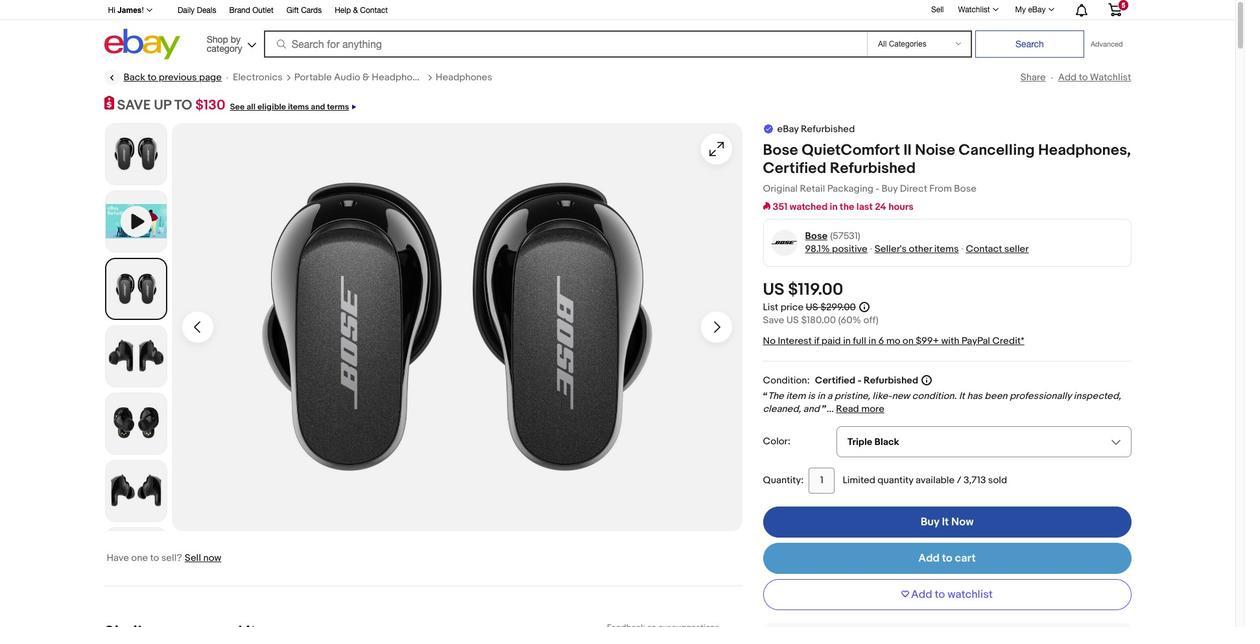 Task type: describe. For each thing, give the bounding box(es) containing it.
available
[[916, 475, 955, 487]]

the
[[768, 390, 784, 403]]

bose image
[[771, 230, 798, 256]]

2 headphones from the left
[[436, 71, 492, 84]]

in inside " the item is in a pristine, like-new condition. it has been professionally inspected, cleaned, and
[[818, 390, 825, 403]]

(60%
[[838, 314, 861, 327]]

see all eligible items and terms
[[230, 102, 349, 112]]

1 horizontal spatial items
[[935, 243, 959, 255]]

cart
[[955, 552, 976, 565]]

save us $180.00 (60% off)
[[763, 314, 879, 327]]

a
[[827, 390, 833, 403]]

eligible
[[257, 102, 286, 112]]

direct
[[900, 183, 928, 195]]

video 1 of 1 image
[[105, 191, 166, 252]]

1 headphones from the left
[[372, 71, 429, 84]]

bose for quietcomfort
[[763, 141, 798, 159]]

to for back to previous page
[[148, 71, 157, 84]]

help
[[335, 6, 351, 15]]

gift
[[287, 6, 299, 15]]

condition.
[[912, 390, 957, 403]]

brand
[[229, 6, 250, 15]]

Quantity: text field
[[809, 468, 835, 494]]

sell link
[[926, 5, 950, 14]]

98.1%
[[805, 243, 830, 255]]

cleaned,
[[763, 403, 801, 416]]

buy it now link
[[763, 507, 1132, 538]]

read
[[836, 403, 859, 416]]

terms
[[327, 102, 349, 112]]

1 vertical spatial certified
[[815, 375, 856, 387]]

quantity:
[[763, 475, 804, 487]]

limited
[[843, 475, 876, 487]]

now
[[203, 552, 221, 565]]

account navigation
[[101, 0, 1132, 20]]

seller's other items link
[[875, 243, 959, 255]]

Search for anything text field
[[266, 32, 865, 56]]

refurbished inside bose quietcomfort ii noise cancelling headphones, certified refurbished original retail packaging - buy direct from bose
[[830, 159, 916, 177]]

deals
[[197, 6, 216, 15]]

add to watchlist link
[[1058, 71, 1132, 84]]

add for add to cart
[[919, 552, 940, 565]]

mo
[[887, 335, 901, 347]]

other
[[909, 243, 932, 255]]

cancelling
[[959, 141, 1035, 159]]

buy inside bose quietcomfort ii noise cancelling headphones, certified refurbished original retail packaging - buy direct from bose
[[882, 183, 898, 195]]

seller's
[[875, 243, 907, 255]]

seller
[[1005, 243, 1029, 255]]

see
[[230, 102, 245, 112]]

1 horizontal spatial contact
[[966, 243, 1003, 255]]

hi james !
[[108, 6, 144, 15]]

have one to sell? sell now
[[107, 552, 221, 565]]

watched
[[790, 201, 828, 213]]

shop by category
[[207, 34, 242, 54]]

have
[[107, 552, 129, 565]]

$99+
[[916, 335, 939, 347]]

portable audio & headphones
[[294, 71, 429, 84]]

add to cart
[[919, 552, 976, 565]]

category
[[207, 43, 242, 54]]

daily
[[178, 6, 195, 15]]

0 vertical spatial items
[[288, 102, 309, 112]]

is
[[808, 390, 815, 403]]

read more link
[[836, 403, 885, 416]]

1 vertical spatial sell
[[185, 552, 201, 565]]

advanced
[[1091, 40, 1123, 48]]

portable
[[294, 71, 332, 84]]

add for add to watchlist
[[911, 589, 933, 602]]

electronics
[[233, 71, 283, 84]]

my ebay
[[1016, 5, 1046, 14]]

buy inside buy it now link
[[921, 516, 940, 529]]

0 horizontal spatial picture 2 of 13 image
[[106, 259, 166, 319]]

0 horizontal spatial us
[[763, 280, 785, 300]]

james
[[118, 6, 142, 15]]

ii
[[904, 141, 912, 159]]

certified inside bose quietcomfort ii noise cancelling headphones, certified refurbished original retail packaging - buy direct from bose
[[763, 159, 827, 177]]

shop by category banner
[[101, 0, 1132, 63]]

bose (57531)
[[805, 230, 861, 242]]

1 horizontal spatial us
[[787, 314, 799, 327]]

quantity
[[878, 475, 914, 487]]

- inside bose quietcomfort ii noise cancelling headphones, certified refurbished original retail packaging - buy direct from bose
[[876, 183, 880, 195]]

back
[[124, 71, 145, 84]]

picture 3 of 13 image
[[105, 326, 166, 387]]

add for add to watchlist
[[1058, 71, 1077, 84]]

price
[[781, 301, 804, 314]]

to for add to watchlist
[[1079, 71, 1088, 84]]

inspected,
[[1074, 390, 1121, 403]]

$119.00
[[788, 280, 843, 300]]

packaging
[[828, 183, 874, 195]]

ebay inside account navigation
[[1028, 5, 1046, 14]]

ebay refurbished
[[777, 123, 855, 135]]

paypal
[[962, 335, 991, 347]]

daily deals
[[178, 6, 216, 15]]

add to watchlist
[[1058, 71, 1132, 84]]

picture 1 of 13 image
[[105, 124, 166, 185]]

2 vertical spatial refurbished
[[864, 375, 919, 387]]

351 watched in the last 24 hours
[[773, 201, 914, 213]]

add to cart link
[[763, 543, 1132, 574]]

bose quietcomfort ii noise cancelling headphones, certified refurbished original retail packaging - buy direct from bose
[[763, 141, 1131, 195]]

1 horizontal spatial picture 2 of 13 image
[[172, 123, 742, 532]]

98.1% positive
[[805, 243, 868, 255]]

pristine,
[[835, 390, 871, 403]]

more
[[862, 403, 885, 416]]

interest
[[778, 335, 812, 347]]

help & contact link
[[335, 4, 388, 18]]

5 link
[[1101, 0, 1130, 19]]

one
[[131, 552, 148, 565]]

the
[[840, 201, 855, 213]]

1 horizontal spatial watchlist
[[1090, 71, 1132, 84]]

full
[[853, 335, 867, 347]]

picture 4 of 13 image
[[105, 393, 166, 454]]

" ... read more
[[822, 403, 885, 416]]

in left the 6
[[869, 335, 876, 347]]



Task type: locate. For each thing, give the bounding box(es) containing it.
0 vertical spatial and
[[311, 102, 325, 112]]

us
[[763, 280, 785, 300], [806, 301, 819, 314], [787, 314, 799, 327]]

new
[[892, 390, 910, 403]]

share
[[1021, 71, 1046, 84]]

portable audio & headphones link
[[294, 71, 429, 84]]

24
[[875, 201, 887, 213]]

1 vertical spatial add
[[919, 552, 940, 565]]

refurbished up quietcomfort
[[801, 123, 855, 135]]

up
[[154, 97, 171, 114]]

1 horizontal spatial &
[[363, 71, 370, 84]]

back to previous page
[[124, 71, 222, 84]]

& right audio
[[363, 71, 370, 84]]

original
[[763, 183, 798, 195]]

buy up 24
[[882, 183, 898, 195]]

1 vertical spatial watchlist
[[1090, 71, 1132, 84]]

more information - about this item condition image
[[922, 375, 932, 386]]

/
[[957, 475, 962, 487]]

to right one
[[150, 552, 159, 565]]

0 horizontal spatial -
[[858, 375, 862, 387]]

my ebay link
[[1008, 2, 1060, 18]]

it left now
[[942, 516, 949, 529]]

1 horizontal spatial it
[[959, 390, 965, 403]]

ebay right text__icon
[[777, 123, 799, 135]]

0 vertical spatial &
[[353, 6, 358, 15]]

with
[[942, 335, 960, 347]]

" the item is in a pristine, like-new condition. it has been professionally inspected, cleaned, and
[[763, 390, 1121, 416]]

1 vertical spatial ebay
[[777, 123, 799, 135]]

3,713
[[964, 475, 986, 487]]

credit*
[[993, 335, 1025, 347]]

2 vertical spatial add
[[911, 589, 933, 602]]

page
[[199, 71, 222, 84]]

2 vertical spatial us
[[787, 314, 799, 327]]

picture 2 of 13 image
[[172, 123, 742, 532], [106, 259, 166, 319]]

1 horizontal spatial headphones
[[436, 71, 492, 84]]

watchlist
[[958, 5, 990, 14], [1090, 71, 1132, 84]]

watchlist down advanced
[[1090, 71, 1132, 84]]

2 horizontal spatial bose
[[954, 183, 977, 195]]

cards
[[301, 6, 322, 15]]

save
[[117, 97, 151, 114]]

share button
[[1021, 71, 1046, 84]]

quietcomfort
[[802, 141, 900, 159]]

advanced link
[[1085, 31, 1130, 57]]

1 vertical spatial us
[[806, 301, 819, 314]]

0 horizontal spatial sell
[[185, 552, 201, 565]]

0 horizontal spatial &
[[353, 6, 358, 15]]

my
[[1016, 5, 1026, 14]]

watchlist link
[[951, 2, 1005, 18]]

us up list
[[763, 280, 785, 300]]

ebay right my
[[1028, 5, 1046, 14]]

0 vertical spatial certified
[[763, 159, 827, 177]]

sell inside account navigation
[[931, 5, 944, 14]]

contact right help
[[360, 6, 388, 15]]

1 vertical spatial -
[[858, 375, 862, 387]]

2 vertical spatial bose
[[805, 230, 828, 242]]

list
[[763, 301, 779, 314]]

0 vertical spatial buy
[[882, 183, 898, 195]]

certified
[[763, 159, 827, 177], [815, 375, 856, 387]]

contact seller link
[[966, 243, 1029, 255]]

to for add to watchlist
[[935, 589, 945, 602]]

bose for (57531)
[[805, 230, 828, 242]]

it inside " the item is in a pristine, like-new condition. it has been professionally inspected, cleaned, and
[[959, 390, 965, 403]]

watchlist right sell link
[[958, 5, 990, 14]]

in left a at the bottom right of page
[[818, 390, 825, 403]]

0 horizontal spatial bose
[[763, 141, 798, 159]]

0 vertical spatial watchlist
[[958, 5, 990, 14]]

certified up original
[[763, 159, 827, 177]]

- up 24
[[876, 183, 880, 195]]

to down advanced link
[[1079, 71, 1088, 84]]

1 horizontal spatial sell
[[931, 5, 944, 14]]

to
[[174, 97, 192, 114]]

0 vertical spatial ebay
[[1028, 5, 1046, 14]]

watchlist inside account navigation
[[958, 5, 990, 14]]

it left has
[[959, 390, 965, 403]]

in left full
[[843, 335, 851, 347]]

buy left now
[[921, 516, 940, 529]]

headphones link
[[436, 71, 492, 84]]

to inside 'link'
[[148, 71, 157, 84]]

items right other
[[935, 243, 959, 255]]

add to watchlist button
[[763, 580, 1132, 611]]

been
[[985, 390, 1008, 403]]

0 horizontal spatial watchlist
[[958, 5, 990, 14]]

us up $180.00 in the right bottom of the page
[[806, 301, 819, 314]]

seller's other items
[[875, 243, 959, 255]]

to for add to cart
[[942, 552, 953, 565]]

1 horizontal spatial and
[[803, 403, 820, 416]]

none submit inside shop by category banner
[[976, 30, 1085, 58]]

it
[[959, 390, 965, 403], [942, 516, 949, 529]]

contact left seller at top right
[[966, 243, 1003, 255]]

buy it now
[[921, 516, 974, 529]]

to inside button
[[935, 589, 945, 602]]

98.1% positive link
[[805, 243, 868, 255]]

0 vertical spatial contact
[[360, 6, 388, 15]]

5
[[1122, 1, 1126, 9]]

0 vertical spatial us
[[763, 280, 785, 300]]

...
[[827, 403, 834, 416]]

retail
[[800, 183, 825, 195]]

to left cart
[[942, 552, 953, 565]]

contact inside help & contact link
[[360, 6, 388, 15]]

and left terms
[[311, 102, 325, 112]]

6
[[879, 335, 884, 347]]

to left the watchlist
[[935, 589, 945, 602]]

gift cards link
[[287, 4, 322, 18]]

hours
[[889, 201, 914, 213]]

bose right from
[[954, 183, 977, 195]]

color
[[763, 436, 788, 448]]

1 horizontal spatial bose
[[805, 230, 828, 242]]

and inside " the item is in a pristine, like-new condition. it has been professionally inspected, cleaned, and
[[803, 403, 820, 416]]

no interest if paid in full in 6 mo on $99+ with paypal credit*
[[763, 335, 1025, 347]]

certified up a at the bottom right of page
[[815, 375, 856, 387]]

us down the "price"
[[787, 314, 799, 327]]

hi
[[108, 6, 115, 15]]

0 vertical spatial bose
[[763, 141, 798, 159]]

1 vertical spatial contact
[[966, 243, 1003, 255]]

1 vertical spatial buy
[[921, 516, 940, 529]]

to right back
[[148, 71, 157, 84]]

None submit
[[976, 30, 1085, 58]]

1 vertical spatial and
[[803, 403, 820, 416]]

has
[[967, 390, 983, 403]]

2 horizontal spatial us
[[806, 301, 819, 314]]

audio
[[334, 71, 360, 84]]

sell left watchlist link
[[931, 5, 944, 14]]

add left cart
[[919, 552, 940, 565]]

bose down text__icon
[[763, 141, 798, 159]]

contact seller
[[966, 243, 1029, 255]]

&
[[353, 6, 358, 15], [363, 71, 370, 84]]

list price us $299.00
[[763, 301, 856, 314]]

1 vertical spatial refurbished
[[830, 159, 916, 177]]

"
[[822, 403, 827, 416]]

daily deals link
[[178, 4, 216, 18]]

0 horizontal spatial items
[[288, 102, 309, 112]]

0 vertical spatial it
[[959, 390, 965, 403]]

on
[[903, 335, 914, 347]]

all
[[247, 102, 256, 112]]

$130
[[195, 97, 226, 114]]

add inside button
[[911, 589, 933, 602]]

electronics link
[[233, 71, 283, 84]]

items right eligible
[[288, 102, 309, 112]]

save
[[763, 314, 785, 327]]

by
[[231, 34, 241, 44]]

paid
[[822, 335, 841, 347]]

0 vertical spatial sell
[[931, 5, 944, 14]]

add to watchlist
[[911, 589, 993, 602]]

1 horizontal spatial -
[[876, 183, 880, 195]]

1 horizontal spatial buy
[[921, 516, 940, 529]]

0 vertical spatial -
[[876, 183, 880, 195]]

sell left now at bottom left
[[185, 552, 201, 565]]

last
[[857, 201, 873, 213]]

now
[[952, 516, 974, 529]]

& right help
[[353, 6, 358, 15]]

1 vertical spatial it
[[942, 516, 949, 529]]

back to previous page link
[[104, 70, 222, 86]]

1 vertical spatial bose
[[954, 183, 977, 195]]

(57531)
[[830, 230, 861, 242]]

refurbished up like-
[[864, 375, 919, 387]]

in left the
[[830, 201, 838, 213]]

351
[[773, 201, 788, 213]]

0 horizontal spatial headphones
[[372, 71, 429, 84]]

buy
[[882, 183, 898, 195], [921, 516, 940, 529]]

refurbished up 'packaging'
[[830, 159, 916, 177]]

1 horizontal spatial ebay
[[1028, 5, 1046, 14]]

add down "add to cart"
[[911, 589, 933, 602]]

text__icon image
[[763, 123, 774, 134]]

0 horizontal spatial buy
[[882, 183, 898, 195]]

and left " at the right bottom of page
[[803, 403, 820, 416]]

bose up 98.1%
[[805, 230, 828, 242]]

& inside account navigation
[[353, 6, 358, 15]]

1 vertical spatial items
[[935, 243, 959, 255]]

gift cards
[[287, 6, 322, 15]]

0 vertical spatial refurbished
[[801, 123, 855, 135]]

0 vertical spatial add
[[1058, 71, 1077, 84]]

shop
[[207, 34, 228, 44]]

noise
[[915, 141, 956, 159]]

off)
[[864, 314, 879, 327]]

0 horizontal spatial and
[[311, 102, 325, 112]]

headphones,
[[1039, 141, 1131, 159]]

0 horizontal spatial it
[[942, 516, 949, 529]]

1 vertical spatial &
[[363, 71, 370, 84]]

0 horizontal spatial ebay
[[777, 123, 799, 135]]

save up to $130
[[117, 97, 226, 114]]

0 horizontal spatial contact
[[360, 6, 388, 15]]

- up "pristine,"
[[858, 375, 862, 387]]

add right share button
[[1058, 71, 1077, 84]]

picture 5 of 13 image
[[105, 461, 166, 522]]

like-
[[873, 390, 892, 403]]

previous
[[159, 71, 197, 84]]

outlet
[[252, 6, 274, 15]]

ebay
[[1028, 5, 1046, 14], [777, 123, 799, 135]]



Task type: vqa. For each thing, say whether or not it's contained in the screenshot.
Contact seller "link"
yes



